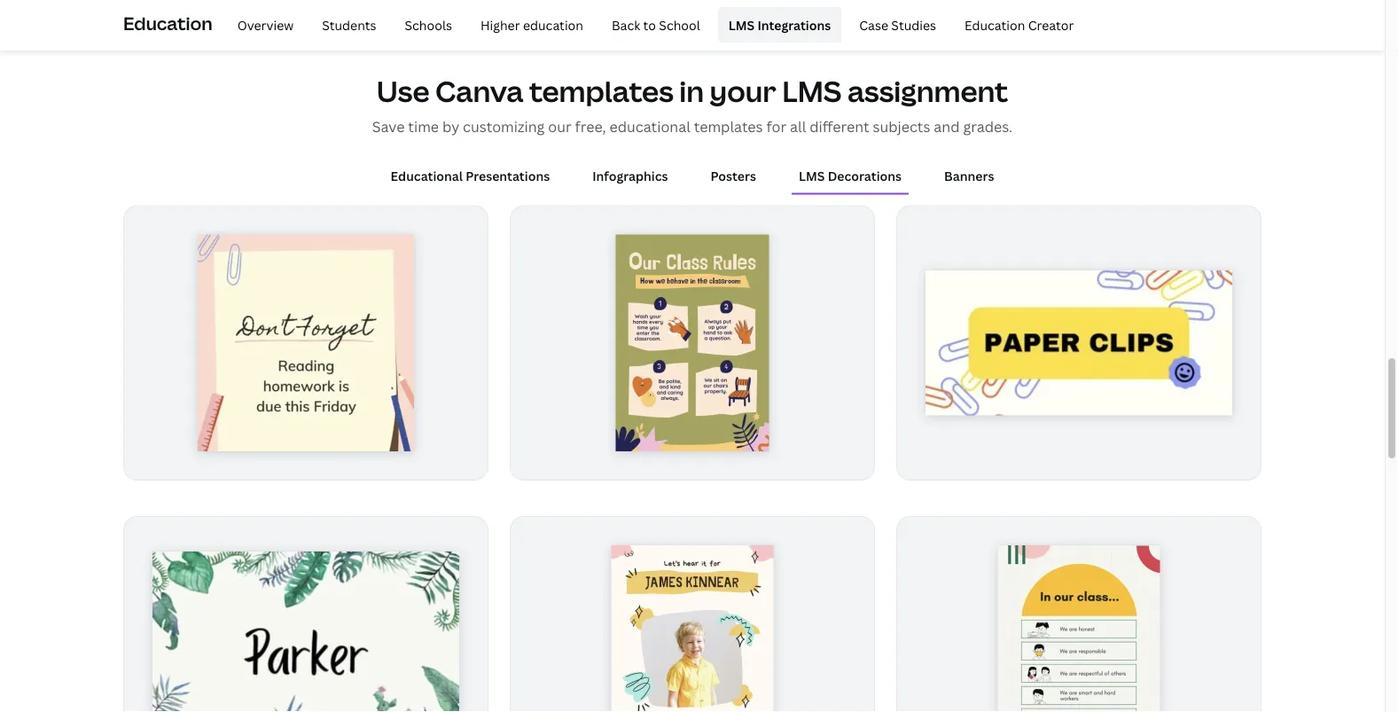 Task type: vqa. For each thing, say whether or not it's contained in the screenshot.
templates to the left
yes



Task type: locate. For each thing, give the bounding box(es) containing it.
higher education
[[481, 16, 583, 33]]

schools link
[[394, 7, 463, 43]]

educational presentations button
[[384, 159, 557, 193]]

banners
[[944, 167, 994, 184]]

lms
[[729, 16, 755, 33], [782, 72, 842, 111], [799, 167, 825, 184]]

our
[[548, 117, 572, 136]]

lms integrations
[[729, 16, 831, 33]]

education
[[123, 10, 213, 35], [965, 16, 1025, 33]]

to
[[643, 16, 656, 33]]

education for education creator
[[965, 16, 1025, 33]]

lms for lms integrations
[[729, 16, 755, 33]]

1 vertical spatial lms
[[782, 72, 842, 111]]

creator
[[1028, 16, 1074, 33]]

pink and cream illustration classroom announcement image
[[198, 235, 414, 451]]

templates
[[529, 72, 674, 111], [694, 117, 763, 136]]

geometric classroom rules poster image
[[998, 545, 1161, 712]]

save
[[372, 117, 405, 136]]

1 horizontal spatial education
[[965, 16, 1025, 33]]

2 vertical spatial lms
[[799, 167, 825, 184]]

different
[[810, 117, 870, 136]]

overview link
[[227, 7, 304, 43]]

banner image
[[815, 0, 1262, 29]]

succulents and cactus student name label image
[[153, 552, 459, 712]]

back to school link
[[601, 7, 711, 43]]

in
[[680, 72, 704, 111]]

back to school
[[612, 16, 700, 33]]

0 vertical spatial templates
[[529, 72, 674, 111]]

students
[[322, 16, 376, 33]]

education creator link
[[954, 7, 1085, 43]]

lms inside button
[[799, 167, 825, 184]]

1 vertical spatial templates
[[694, 117, 763, 136]]

case studies
[[860, 16, 936, 33]]

studies
[[892, 16, 936, 33]]

lms inside menu bar
[[729, 16, 755, 33]]

1 horizontal spatial templates
[[694, 117, 763, 136]]

integrations
[[758, 16, 831, 33]]

menu bar
[[220, 7, 1085, 43]]

templates up free,
[[529, 72, 674, 111]]

students link
[[311, 7, 387, 43]]

0 vertical spatial lms
[[729, 16, 755, 33]]

0 horizontal spatial education
[[123, 10, 213, 35]]

higher
[[481, 16, 520, 33]]

and
[[934, 117, 960, 136]]

education inside menu bar
[[965, 16, 1025, 33]]

0 horizontal spatial templates
[[529, 72, 674, 111]]

lms left integrations
[[729, 16, 755, 33]]

lms integrations link
[[718, 7, 842, 43]]

lms decorations button
[[792, 159, 909, 193]]

infographics
[[593, 167, 668, 184]]

grades.
[[963, 117, 1013, 136]]

lms down all
[[799, 167, 825, 184]]

templates down your
[[694, 117, 763, 136]]

lms up all
[[782, 72, 842, 111]]

for
[[767, 117, 787, 136]]

overview
[[237, 16, 294, 33]]

infographics button
[[585, 159, 675, 193]]



Task type: describe. For each thing, give the bounding box(es) containing it.
school
[[659, 16, 700, 33]]

all
[[790, 117, 806, 136]]

by
[[442, 117, 459, 136]]

subjects
[[873, 117, 931, 136]]

lms decorations
[[799, 167, 902, 184]]

decorations
[[828, 167, 902, 184]]

menu bar containing overview
[[220, 7, 1085, 43]]

time
[[408, 117, 439, 136]]

presentations
[[466, 167, 550, 184]]

posters button
[[704, 159, 763, 193]]

education
[[523, 16, 583, 33]]

modern stickers tote tray label image
[[926, 271, 1233, 415]]

posters
[[711, 167, 756, 184]]

lms for lms decorations
[[799, 167, 825, 184]]

case studies link
[[849, 7, 947, 43]]

case
[[860, 16, 889, 33]]

back
[[612, 16, 640, 33]]

your
[[710, 72, 777, 111]]

handdrawn student feature classroom poster image
[[611, 545, 774, 712]]

free,
[[575, 117, 606, 136]]

use canva templates in your lms assignment save time by customizing our free, educational templates for all different subjects and grades.
[[372, 72, 1013, 136]]

customizing
[[463, 117, 545, 136]]

higher education link
[[470, 7, 594, 43]]

canva
[[435, 72, 524, 111]]

education creator
[[965, 16, 1074, 33]]

playful nature classroom rules poster image
[[616, 235, 769, 451]]

assignment
[[848, 72, 1008, 111]]

use
[[377, 72, 430, 111]]

educational
[[391, 167, 463, 184]]

education for education
[[123, 10, 213, 35]]

schools
[[405, 16, 452, 33]]

banners button
[[937, 159, 1002, 193]]

educational presentations
[[391, 167, 550, 184]]

lms inside the use canva templates in your lms assignment save time by customizing our free, educational templates for all different subjects and grades.
[[782, 72, 842, 111]]

educational
[[610, 117, 691, 136]]



